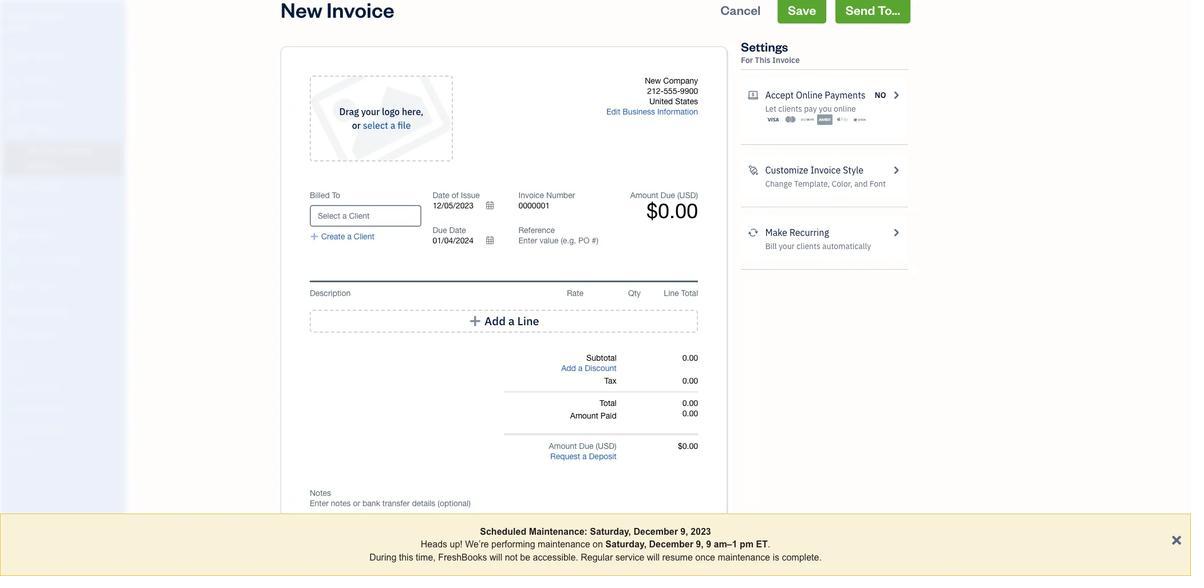 Task type: locate. For each thing, give the bounding box(es) containing it.
0 vertical spatial december
[[634, 527, 678, 537]]

Reference Number text field
[[519, 236, 599, 245]]

0 horizontal spatial total
[[600, 399, 617, 408]]

online
[[834, 104, 856, 114]]

0 horizontal spatial 9,
[[680, 527, 688, 537]]

company up 9900
[[663, 76, 698, 85]]

for
[[741, 55, 753, 65]]

members
[[28, 383, 58, 392]]

0 horizontal spatial due
[[433, 226, 447, 235]]

0 horizontal spatial line
[[517, 314, 539, 328]]

amount for $0.00
[[630, 191, 658, 200]]

complete.
[[782, 552, 822, 562]]

company for new company 212-555-9900 united states edit business information
[[663, 76, 698, 85]]

0 vertical spatial maintenance
[[538, 540, 590, 549]]

billed
[[310, 191, 330, 200]]

0 horizontal spatial maintenance
[[538, 540, 590, 549]]

amount inside amount due ( usd ) $0.00
[[630, 191, 658, 200]]

usd inside amount due ( usd ) request a deposit
[[598, 442, 615, 451]]

add left discount
[[561, 364, 576, 373]]

1 horizontal spatial due
[[579, 442, 594, 451]]

add right plus icon
[[484, 314, 506, 328]]

0 vertical spatial $0.00
[[646, 199, 698, 223]]

1 horizontal spatial new
[[645, 76, 661, 85]]

your up select
[[361, 106, 380, 117]]

1 vertical spatial clients
[[797, 241, 820, 251]]

new up owner
[[9, 10, 26, 21]]

your for bill
[[779, 241, 795, 251]]

date of issue
[[433, 191, 480, 200]]

0 vertical spatial chevronright image
[[891, 88, 901, 102]]

line total
[[664, 289, 698, 298]]

a
[[390, 120, 395, 131], [347, 232, 352, 241], [508, 314, 515, 328], [578, 364, 583, 373], [582, 452, 587, 461]]

1 horizontal spatial your
[[779, 241, 795, 251]]

settings inside settings "link"
[[9, 446, 35, 455]]

service
[[615, 552, 644, 562]]

1 vertical spatial usd
[[598, 442, 615, 451]]

0 horizontal spatial (
[[596, 442, 598, 451]]

chevronright image
[[891, 88, 901, 102], [891, 226, 901, 239]]

company
[[28, 10, 65, 21], [663, 76, 698, 85]]

0 vertical spatial and
[[854, 179, 868, 189]]

)
[[696, 191, 698, 200], [615, 442, 617, 451]]

maintenance down maintenance:
[[538, 540, 590, 549]]

change template, color, and font
[[765, 179, 886, 189]]

1 vertical spatial settings
[[9, 446, 35, 455]]

united
[[649, 97, 673, 106]]

create a client
[[321, 232, 374, 241]]

1 horizontal spatial and
[[854, 179, 868, 189]]

1 vertical spatial line
[[517, 314, 539, 328]]

bill
[[765, 241, 777, 251]]

0 vertical spatial add
[[484, 314, 506, 328]]

line inside 'button'
[[517, 314, 539, 328]]

1 vertical spatial december
[[649, 540, 693, 549]]

0 horizontal spatial new
[[9, 10, 26, 21]]

0 vertical spatial total
[[681, 289, 698, 298]]

0 horizontal spatial usd
[[598, 442, 615, 451]]

1 horizontal spatial )
[[696, 191, 698, 200]]

company up owner
[[28, 10, 65, 21]]

line right plus icon
[[517, 314, 539, 328]]

1 horizontal spatial company
[[663, 76, 698, 85]]

will right "service"
[[647, 552, 660, 562]]

timer image
[[7, 255, 21, 267]]

) inside amount due ( usd ) request a deposit
[[615, 442, 617, 451]]

total up paid
[[600, 399, 617, 408]]

let
[[765, 104, 776, 114]]

your inside drag your logo here , or select a file
[[361, 106, 380, 117]]

add inside subtotal add a discount tax
[[561, 364, 576, 373]]

0.00 0.00
[[682, 399, 698, 418]]

payments
[[825, 89, 866, 101]]

items and services link
[[3, 399, 123, 419]]

refresh image
[[748, 226, 758, 239]]

0 vertical spatial usd
[[679, 191, 696, 200]]

2 horizontal spatial invoice
[[811, 164, 841, 176]]

×
[[1171, 528, 1182, 549]]

1 vertical spatial invoice
[[811, 164, 841, 176]]

1 horizontal spatial usd
[[679, 191, 696, 200]]

company inside new company owner
[[28, 10, 65, 21]]

Issue date in MM/DD/YYYY format text field
[[433, 201, 501, 210]]

) inside amount due ( usd ) $0.00
[[696, 191, 698, 200]]

clients
[[778, 104, 802, 114], [797, 241, 820, 251]]

amount
[[630, 191, 658, 200], [570, 411, 598, 420], [549, 442, 577, 451]]

usd for request
[[598, 442, 615, 451]]

1 vertical spatial company
[[663, 76, 698, 85]]

invoice up change template, color, and font
[[811, 164, 841, 176]]

1 vertical spatial maintenance
[[718, 552, 770, 562]]

discount
[[585, 364, 617, 373]]

your for drag
[[361, 106, 380, 117]]

add a line button
[[310, 310, 698, 333]]

dashboard image
[[7, 51, 21, 62]]

pm
[[740, 540, 754, 549]]

1 horizontal spatial line
[[664, 289, 679, 298]]

bank
[[9, 425, 25, 434]]

total right qty
[[681, 289, 698, 298]]

invoice
[[772, 55, 800, 65], [811, 164, 841, 176], [519, 191, 544, 200]]

0 vertical spatial your
[[361, 106, 380, 117]]

invoice up enter an invoice # text box on the left top of the page
[[519, 191, 544, 200]]

clients down accept on the right top
[[778, 104, 802, 114]]

and right items
[[28, 404, 40, 413]]

0 horizontal spatial will
[[490, 552, 502, 562]]

or
[[352, 120, 361, 131]]

( inside amount due ( usd ) request a deposit
[[596, 442, 598, 451]]

am–1
[[714, 540, 737, 549]]

a left discount
[[578, 364, 583, 373]]

date inside due date 01/04/2024
[[449, 226, 466, 235]]

date left of
[[433, 191, 449, 200]]

this
[[755, 55, 771, 65]]

subtotal
[[586, 353, 617, 362]]

× dialog
[[0, 514, 1191, 576]]

edit business information button
[[606, 107, 698, 117]]

add
[[484, 314, 506, 328], [561, 364, 576, 373]]

accessible.
[[533, 552, 578, 562]]

1 vertical spatial amount
[[570, 411, 598, 420]]

212-
[[647, 86, 664, 96]]

a right plus icon
[[508, 314, 515, 328]]

settings down bank at left
[[9, 446, 35, 455]]

0 vertical spatial invoice
[[772, 55, 800, 65]]

will left not
[[490, 552, 502, 562]]

1 vertical spatial new
[[645, 76, 661, 85]]

estimate image
[[7, 100, 21, 112]]

Notes text field
[[310, 498, 698, 509]]

1 horizontal spatial settings
[[741, 38, 788, 54]]

december
[[634, 527, 678, 537], [649, 540, 693, 549]]

visa image
[[765, 114, 781, 125]]

invoice right this
[[772, 55, 800, 65]]

( inside amount due ( usd ) $0.00
[[677, 191, 679, 200]]

$0.00
[[646, 199, 698, 223], [678, 442, 698, 451]]

1 horizontal spatial add
[[561, 364, 576, 373]]

money image
[[7, 280, 21, 291]]

freshbooks
[[438, 552, 487, 562]]

Client text field
[[311, 206, 420, 226]]

0 vertical spatial )
[[696, 191, 698, 200]]

and
[[854, 179, 868, 189], [28, 404, 40, 413]]

a left client
[[347, 232, 352, 241]]

0 horizontal spatial settings
[[9, 446, 35, 455]]

edit
[[606, 107, 620, 116]]

0 vertical spatial amount
[[630, 191, 658, 200]]

1 vertical spatial $0.00
[[678, 442, 698, 451]]

amount inside amount due ( usd ) request a deposit
[[549, 442, 577, 451]]

1 vertical spatial total
[[600, 399, 617, 408]]

clients down recurring
[[797, 241, 820, 251]]

customize
[[765, 164, 808, 176]]

discover image
[[800, 114, 815, 125]]

1 vertical spatial add
[[561, 364, 576, 373]]

0 vertical spatial line
[[664, 289, 679, 298]]

1 vertical spatial 9,
[[696, 540, 704, 549]]

saturday, up on
[[590, 527, 631, 537]]

9, left 2023
[[680, 527, 688, 537]]

2 vertical spatial invoice
[[519, 191, 544, 200]]

2 0.00 from the top
[[682, 376, 698, 385]]

0 horizontal spatial your
[[361, 106, 380, 117]]

accept
[[765, 89, 794, 101]]

new for new company owner
[[9, 10, 26, 21]]

2 horizontal spatial due
[[661, 191, 675, 200]]

0 vertical spatial 9,
[[680, 527, 688, 537]]

company inside new company 212-555-9900 united states edit business information
[[663, 76, 698, 85]]

american express image
[[817, 114, 833, 125]]

new inside new company owner
[[9, 10, 26, 21]]

will
[[490, 552, 502, 562], [647, 552, 660, 562]]

1 chevronright image from the top
[[891, 88, 901, 102]]

send to...
[[846, 2, 900, 18]]

1 vertical spatial and
[[28, 404, 40, 413]]

a left deposit on the bottom of the page
[[582, 452, 587, 461]]

your right "bill"
[[779, 241, 795, 251]]

0.00
[[682, 353, 698, 362], [682, 376, 698, 385], [682, 399, 698, 408], [682, 409, 698, 418]]

rate
[[567, 289, 584, 298]]

heads
[[421, 540, 447, 549]]

settings for settings for this invoice
[[741, 38, 788, 54]]

maintenance down "pm"
[[718, 552, 770, 562]]

saturday, up "service"
[[605, 540, 647, 549]]

0 vertical spatial due
[[661, 191, 675, 200]]

usd for $0.00
[[679, 191, 696, 200]]

total inside total amount paid
[[600, 399, 617, 408]]

0 horizontal spatial and
[[28, 404, 40, 413]]

a left "file"
[[390, 120, 395, 131]]

4 0.00 from the top
[[682, 409, 698, 418]]

states
[[675, 97, 698, 106]]

and down style
[[854, 179, 868, 189]]

1 horizontal spatial invoice
[[772, 55, 800, 65]]

paid
[[601, 411, 617, 420]]

team
[[9, 383, 27, 392]]

number
[[546, 191, 575, 200]]

2 vertical spatial amount
[[549, 442, 577, 451]]

new inside new company 212-555-9900 united states edit business information
[[645, 76, 661, 85]]

total amount paid
[[570, 399, 617, 420]]

1 horizontal spatial total
[[681, 289, 698, 298]]

settings up this
[[741, 38, 788, 54]]

settings inside 'settings for this invoice'
[[741, 38, 788, 54]]

0 vertical spatial settings
[[741, 38, 788, 54]]

due inside amount due ( usd ) $0.00
[[661, 191, 675, 200]]

business
[[623, 107, 655, 116]]

font
[[870, 179, 886, 189]]

due
[[661, 191, 675, 200], [433, 226, 447, 235], [579, 442, 594, 451]]

1 vertical spatial date
[[449, 226, 466, 235]]

1 vertical spatial )
[[615, 442, 617, 451]]

recurring
[[789, 227, 829, 238]]

et
[[756, 540, 768, 549]]

9, left 9 on the bottom right of the page
[[696, 540, 704, 549]]

0 vertical spatial new
[[9, 10, 26, 21]]

services
[[41, 404, 69, 413]]

amount for request
[[549, 442, 577, 451]]

0 vertical spatial date
[[433, 191, 449, 200]]

mastercard image
[[783, 114, 798, 125]]

apps
[[9, 361, 26, 371]]

1 vertical spatial due
[[433, 226, 447, 235]]

0 vertical spatial saturday,
[[590, 527, 631, 537]]

maintenance
[[538, 540, 590, 549], [718, 552, 770, 562]]

bank connections link
[[3, 420, 123, 440]]

1 vertical spatial your
[[779, 241, 795, 251]]

1 vertical spatial saturday,
[[605, 540, 647, 549]]

usd inside amount due ( usd ) $0.00
[[679, 191, 696, 200]]

payment image
[[7, 182, 21, 193]]

date up 01/04/2024
[[449, 226, 466, 235]]

onlinesales image
[[748, 88, 758, 102]]

.
[[768, 540, 770, 549]]

customize invoice style
[[765, 164, 864, 176]]

0 horizontal spatial company
[[28, 10, 65, 21]]

1 horizontal spatial will
[[647, 552, 660, 562]]

saturday,
[[590, 527, 631, 537], [605, 540, 647, 549]]

2 chevronright image from the top
[[891, 226, 901, 239]]

due inside amount due ( usd ) request a deposit
[[579, 442, 594, 451]]

0 horizontal spatial )
[[615, 442, 617, 451]]

client image
[[7, 76, 21, 87]]

1 vertical spatial chevronright image
[[891, 226, 901, 239]]

,
[[421, 106, 423, 117]]

1 vertical spatial (
[[596, 442, 598, 451]]

1 horizontal spatial (
[[677, 191, 679, 200]]

0 horizontal spatial add
[[484, 314, 506, 328]]

new up 212-
[[645, 76, 661, 85]]

settings link
[[3, 441, 123, 461]]

line right qty
[[664, 289, 679, 298]]

0 vertical spatial (
[[677, 191, 679, 200]]

1 will from the left
[[490, 552, 502, 562]]

company for new company owner
[[28, 10, 65, 21]]

0 vertical spatial company
[[28, 10, 65, 21]]

amount due ( usd ) request a deposit
[[549, 442, 617, 461]]

2 vertical spatial due
[[579, 442, 594, 451]]

apple pay image
[[835, 114, 850, 125]]



Task type: describe. For each thing, give the bounding box(es) containing it.
due inside due date 01/04/2024
[[433, 226, 447, 235]]

scheduled maintenance: saturday, december 9, 2023 heads up! we're performing maintenance on saturday, december 9, 9 am–1 pm et . during this time, freshbooks will not be accessible. regular service will resume once maintenance is complete.
[[369, 527, 822, 562]]

a inside amount due ( usd ) request a deposit
[[582, 452, 587, 461]]

not
[[505, 552, 518, 562]]

01/04/2024 button
[[433, 235, 501, 246]]

owner
[[9, 23, 32, 32]]

no
[[875, 90, 886, 100]]

bill your clients automatically
[[765, 241, 871, 251]]

1 0.00 from the top
[[682, 353, 698, 362]]

create a client button
[[310, 231, 374, 242]]

chevronright image for no
[[891, 88, 901, 102]]

style
[[843, 164, 864, 176]]

) for request
[[615, 442, 617, 451]]

performing
[[491, 540, 535, 549]]

bank connections
[[9, 425, 67, 434]]

of
[[452, 191, 459, 200]]

a inside button
[[347, 232, 352, 241]]

you
[[819, 104, 832, 114]]

main element
[[0, 0, 155, 576]]

invoice image
[[7, 125, 21, 136]]

add inside 'button'
[[484, 314, 506, 328]]

scheduled
[[480, 527, 526, 537]]

) for $0.00
[[696, 191, 698, 200]]

1 horizontal spatial maintenance
[[718, 552, 770, 562]]

bank image
[[852, 114, 868, 125]]

time,
[[416, 552, 436, 562]]

plus image
[[469, 316, 482, 327]]

online
[[796, 89, 823, 101]]

client
[[354, 232, 374, 241]]

( for request
[[596, 442, 598, 451]]

paintbrush image
[[748, 163, 758, 177]]

items
[[9, 404, 26, 413]]

$0.00 inside amount due ( usd ) $0.00
[[646, 199, 698, 223]]

chevronright image
[[891, 163, 901, 177]]

notes
[[310, 488, 331, 498]]

tax
[[604, 376, 617, 385]]

amount due ( usd ) $0.00
[[630, 191, 698, 223]]

× button
[[1171, 528, 1182, 549]]

items and services
[[9, 404, 69, 413]]

expense image
[[7, 206, 21, 218]]

due for request
[[579, 442, 594, 451]]

template,
[[794, 179, 830, 189]]

send
[[846, 2, 875, 18]]

automatically
[[822, 241, 871, 251]]

( for $0.00
[[677, 191, 679, 200]]

amount inside total amount paid
[[570, 411, 598, 420]]

project image
[[7, 231, 21, 242]]

3 0.00 from the top
[[682, 399, 698, 408]]

0 horizontal spatial invoice
[[519, 191, 544, 200]]

qty
[[628, 289, 641, 298]]

Terms text field
[[310, 537, 698, 558]]

a inside subtotal add a discount tax
[[578, 364, 583, 373]]

555-
[[664, 86, 680, 96]]

9900
[[680, 86, 698, 96]]

regular
[[581, 552, 613, 562]]

apps link
[[3, 356, 123, 376]]

2 will from the left
[[647, 552, 660, 562]]

create
[[321, 232, 345, 241]]

request a deposit button
[[550, 451, 617, 462]]

accept online payments
[[765, 89, 866, 101]]

settings for this invoice
[[741, 38, 800, 65]]

reference
[[519, 226, 555, 235]]

due for $0.00
[[661, 191, 675, 200]]

connections
[[27, 425, 67, 434]]

is
[[773, 552, 779, 562]]

color,
[[832, 179, 852, 189]]

new for new company 212-555-9900 united states edit business information
[[645, 76, 661, 85]]

add a line
[[484, 314, 539, 328]]

resume
[[662, 552, 693, 562]]

2023
[[691, 527, 711, 537]]

make
[[765, 227, 787, 238]]

description
[[310, 289, 351, 298]]

logo
[[382, 106, 400, 117]]

pay
[[804, 104, 817, 114]]

and inside main element
[[28, 404, 40, 413]]

request
[[550, 452, 580, 461]]

a inside 'button'
[[508, 314, 515, 328]]

drag your logo here , or select a file
[[339, 106, 423, 131]]

invoice inside 'settings for this invoice'
[[772, 55, 800, 65]]

we're
[[465, 540, 489, 549]]

settings for settings
[[9, 446, 35, 455]]

file
[[398, 120, 411, 131]]

report image
[[7, 329, 21, 341]]

once
[[695, 552, 715, 562]]

new company 212-555-9900 united states edit business information
[[606, 76, 698, 116]]

9
[[706, 540, 711, 549]]

information
[[657, 107, 698, 116]]

save button
[[778, 0, 826, 23]]

make recurring
[[765, 227, 829, 238]]

1 horizontal spatial 9,
[[696, 540, 704, 549]]

up!
[[450, 540, 463, 549]]

on
[[593, 540, 603, 549]]

chevronright image for make recurring
[[891, 226, 901, 239]]

team members
[[9, 383, 58, 392]]

due date 01/04/2024
[[433, 226, 474, 245]]

a inside drag your logo here , or select a file
[[390, 120, 395, 131]]

chart image
[[7, 305, 21, 316]]

issue
[[461, 191, 480, 200]]

select
[[363, 120, 388, 131]]

let clients pay you online
[[765, 104, 856, 114]]

0 vertical spatial clients
[[778, 104, 802, 114]]

01/04/2024
[[433, 236, 474, 245]]

drag
[[339, 106, 359, 117]]

add a discount button
[[561, 363, 617, 373]]

here
[[402, 106, 421, 117]]

plus image
[[310, 231, 319, 242]]

Enter an Invoice # text field
[[519, 201, 551, 210]]

this
[[399, 552, 413, 562]]

maintenance:
[[529, 527, 587, 537]]

change
[[765, 179, 792, 189]]

cancel button
[[710, 0, 771, 23]]

cancel
[[721, 2, 761, 18]]



Task type: vqa. For each thing, say whether or not it's contained in the screenshot.
Company
yes



